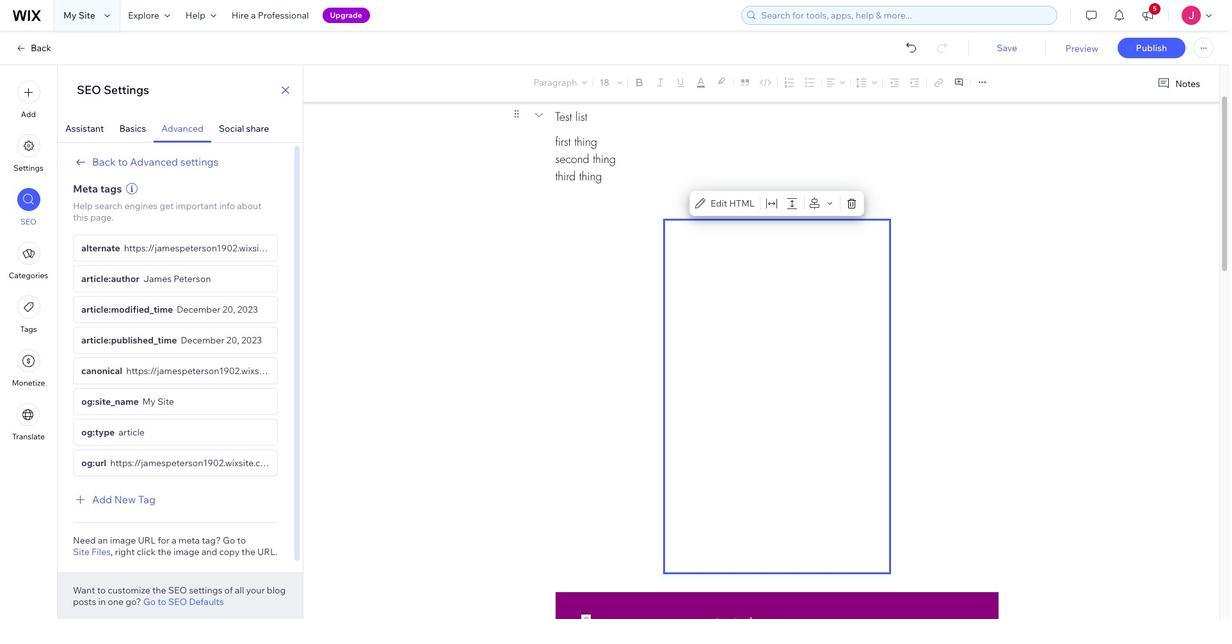 Task type: describe. For each thing, give the bounding box(es) containing it.
about
[[237, 200, 262, 212]]

20, for article:published_time december 20, 2023
[[227, 335, 239, 346]]

save
[[997, 42, 1017, 54]]

1 vertical spatial thing
[[593, 152, 616, 166]]

need an image url for a meta tag? go to site files , right click the image and copy the url.
[[73, 535, 277, 558]]

test
[[555, 109, 572, 124]]

your
[[246, 585, 265, 597]]

basics button
[[112, 115, 154, 143]]

advanced inside button
[[130, 156, 178, 168]]

add new tag button
[[73, 492, 156, 508]]

https://jamespeterson1902.wixsite.com/blog-
[[124, 243, 313, 254]]

paragraph button
[[531, 74, 590, 92]]

help search engines get important info about this page.
[[73, 200, 262, 223]]

my site
[[63, 10, 95, 21]]

the left url.
[[242, 547, 255, 558]]

peterson
[[174, 273, 211, 285]]

,
[[111, 547, 113, 558]]

Search for tools, apps, help & more... field
[[757, 6, 1053, 24]]

second
[[555, 152, 589, 166]]

all
[[235, 585, 244, 597]]

1 vertical spatial site
[[157, 396, 174, 408]]

help button
[[178, 0, 224, 31]]

article
[[119, 427, 145, 439]]

go inside need an image url for a meta tag? go to site files , right click the image and copy the url.
[[223, 535, 235, 547]]

test for og:url https://jamespeterson1902.wixsite.com/my-site/post/test-test-test
[[372, 458, 388, 469]]

first
[[555, 134, 571, 149]]

edit html
[[711, 198, 755, 209]]

click
[[137, 547, 156, 558]]

0 vertical spatial thing
[[574, 134, 597, 149]]

an
[[98, 535, 108, 547]]

test list
[[555, 109, 587, 124]]

seo settings
[[77, 83, 149, 97]]

https://jamespeterson1902.wixsite.com/my- for canonical
[[126, 366, 309, 377]]

go to seo defaults button
[[143, 597, 224, 608]]

url
[[138, 535, 156, 547]]

tag?
[[202, 535, 221, 547]]

og:url https://jamespeterson1902.wixsite.com/my-site/post/test-test-test
[[81, 458, 388, 469]]

list
[[576, 109, 587, 124]]

share
[[246, 123, 269, 134]]

settings inside menu
[[14, 163, 43, 173]]

test for canonical https://jamespeterson1902.wixsite.com/my-site/post/test-test-test
[[388, 366, 404, 377]]

customize
[[108, 585, 150, 597]]

right
[[115, 547, 135, 558]]

preview button
[[1066, 43, 1099, 54]]

to for want to customize the seo settings of all your blog posts in one go?
[[97, 585, 106, 597]]

one
[[108, 597, 124, 608]]

professional
[[258, 10, 309, 21]]

og:site_name
[[81, 396, 139, 408]]

edit
[[711, 198, 727, 209]]

article:author james peterson
[[81, 273, 211, 285]]

test- for og:url https://jamespeterson1902.wixsite.com/my-site/post/test-test-test
[[353, 458, 372, 469]]

the right click at the bottom left of page
[[158, 547, 171, 558]]

engines
[[124, 200, 158, 212]]

to for go to seo defaults
[[158, 597, 166, 608]]

notes button
[[1153, 75, 1204, 92]]

first thing second thing third thing
[[555, 134, 616, 184]]

important
[[176, 200, 217, 212]]

get
[[160, 200, 174, 212]]

0 horizontal spatial image
[[110, 535, 136, 547]]

search
[[95, 200, 122, 212]]

want to customize the seo settings of all your blog posts in one go?
[[73, 585, 286, 608]]

copy
[[219, 547, 240, 558]]

tags
[[20, 325, 37, 334]]

posts
[[73, 597, 96, 608]]

test- for canonical https://jamespeterson1902.wixsite.com/my-site/post/test-test-test
[[369, 366, 388, 377]]

publish
[[1136, 42, 1167, 54]]

james
[[143, 273, 172, 285]]

article:modified_time december 20, 2023
[[81, 304, 258, 316]]

article:published_time
[[81, 335, 177, 346]]

2023 for article:published_time december 20, 2023
[[241, 335, 262, 346]]

advanced button
[[154, 115, 211, 143]]

upgrade button
[[322, 8, 370, 23]]

og:type
[[81, 427, 115, 439]]

tags
[[100, 182, 122, 195]]

december for article:published_time
[[181, 335, 225, 346]]

translate button
[[12, 403, 45, 442]]

tags button
[[17, 296, 40, 334]]

menu containing add
[[0, 73, 57, 449]]

files
[[92, 547, 111, 558]]

upgrade
[[330, 10, 362, 20]]

want
[[73, 585, 95, 597]]

add for add new tag
[[92, 494, 112, 506]]

monetize button
[[12, 350, 45, 388]]

alternate
[[81, 243, 120, 254]]

settings button
[[14, 134, 43, 173]]

site/post/test- for canonical https://jamespeterson1902.wixsite.com/my-site/post/test-test-test
[[309, 366, 369, 377]]

article:author
[[81, 273, 140, 285]]

assistant button
[[58, 115, 112, 143]]

seo inside want to customize the seo settings of all your blog posts in one go?
[[168, 585, 187, 597]]

1 horizontal spatial a
[[251, 10, 256, 21]]

paragraph
[[534, 77, 577, 88]]

social share
[[219, 123, 269, 134]]

hire
[[232, 10, 249, 21]]

add new tag
[[92, 494, 156, 506]]



Task type: vqa. For each thing, say whether or not it's contained in the screenshot.
Paragraph at left
yes



Task type: locate. For each thing, give the bounding box(es) containing it.
0 vertical spatial my
[[63, 10, 77, 21]]

december down peterson
[[177, 304, 221, 316]]

assistant
[[65, 123, 104, 134]]

december for article:modified_time
[[177, 304, 221, 316]]

add up settings button
[[21, 109, 36, 119]]

go
[[223, 535, 235, 547], [143, 597, 156, 608]]

0 vertical spatial settings
[[104, 83, 149, 97]]

monetize
[[12, 378, 45, 388]]

for
[[158, 535, 170, 547]]

thing right third
[[579, 169, 602, 184]]

info
[[219, 200, 235, 212]]

2023 for article:modified_time december 20, 2023
[[237, 304, 258, 316]]

the inside want to customize the seo settings of all your blog posts in one go?
[[152, 585, 166, 597]]

social share button
[[211, 115, 277, 143]]

menu
[[0, 73, 57, 449]]

go right the go?
[[143, 597, 156, 608]]

meta tags
[[73, 182, 122, 195]]

settings up basics
[[104, 83, 149, 97]]

add button
[[17, 81, 40, 119]]

hire a professional link
[[224, 0, 317, 31]]

a right for
[[172, 535, 176, 547]]

the right the go?
[[152, 585, 166, 597]]

1 vertical spatial test-
[[353, 458, 372, 469]]

1 horizontal spatial help
[[186, 10, 205, 21]]

0 horizontal spatial add
[[21, 109, 36, 119]]

preview
[[1066, 43, 1099, 54]]

go?
[[126, 597, 141, 608]]

help inside help search engines get important info about this page.
[[73, 200, 93, 212]]

site right "og:site_name"
[[157, 396, 174, 408]]

1 vertical spatial my
[[142, 396, 155, 408]]

back to advanced settings button
[[73, 154, 219, 170]]

0 horizontal spatial back
[[31, 42, 51, 54]]

back up the add button
[[31, 42, 51, 54]]

settings
[[104, 83, 149, 97], [14, 163, 43, 173]]

0 vertical spatial help
[[186, 10, 205, 21]]

help left hire
[[186, 10, 205, 21]]

article:modified_time
[[81, 304, 173, 316]]

back
[[31, 42, 51, 54], [92, 156, 116, 168]]

back button
[[15, 42, 51, 54]]

1 vertical spatial test
[[372, 458, 388, 469]]

thing up second on the top left of the page
[[574, 134, 597, 149]]

categories
[[9, 271, 48, 280]]

canonical
[[81, 366, 122, 377]]

help for help
[[186, 10, 205, 21]]

0 vertical spatial test-
[[369, 366, 388, 377]]

settings up seo button
[[14, 163, 43, 173]]

1 vertical spatial help
[[73, 200, 93, 212]]

site
[[79, 10, 95, 21], [157, 396, 174, 408], [73, 547, 90, 558]]

1 vertical spatial december
[[181, 335, 225, 346]]

0 vertical spatial 20,
[[223, 304, 235, 316]]

1 horizontal spatial go
[[223, 535, 235, 547]]

settings inside want to customize the seo settings of all your blog posts in one go?
[[189, 585, 222, 597]]

0 horizontal spatial help
[[73, 200, 93, 212]]

hire a professional
[[232, 10, 309, 21]]

help
[[186, 10, 205, 21], [73, 200, 93, 212]]

https://jamespeterson1902.wixsite.com/my-
[[126, 366, 309, 377], [110, 458, 293, 469]]

a right hire
[[251, 10, 256, 21]]

20, down https://jamespeterson1902.wixsite.com/blog-
[[223, 304, 235, 316]]

back to advanced settings
[[92, 156, 219, 168]]

20, up canonical https://jamespeterson1902.wixsite.com/my-site/post/test-test-test
[[227, 335, 239, 346]]

explore
[[128, 10, 159, 21]]

a inside need an image url for a meta tag? go to site files , right click the image and copy the url.
[[172, 535, 176, 547]]

1 horizontal spatial image
[[173, 547, 199, 558]]

to right want
[[97, 585, 106, 597]]

html
[[729, 198, 755, 209]]

help for help search engines get important info about this page.
[[73, 200, 93, 212]]

canonical https://jamespeterson1902.wixsite.com/my-site/post/test-test-test
[[81, 366, 404, 377]]

1 vertical spatial site/post/test-
[[293, 458, 353, 469]]

to inside need an image url for a meta tag? go to site files , right click the image and copy the url.
[[237, 535, 246, 547]]

5 button
[[1134, 0, 1162, 31]]

to
[[118, 156, 128, 168], [237, 535, 246, 547], [97, 585, 106, 597], [158, 597, 166, 608]]

0 horizontal spatial go
[[143, 597, 156, 608]]

a
[[251, 10, 256, 21], [172, 535, 176, 547]]

help down meta
[[73, 200, 93, 212]]

site inside need an image url for a meta tag? go to site files , right click the image and copy the url.
[[73, 547, 90, 558]]

advanced inside "button"
[[161, 123, 203, 134]]

december down article:modified_time december 20, 2023 in the left of the page
[[181, 335, 225, 346]]

20, for article:modified_time december 20, 2023
[[223, 304, 235, 316]]

0 horizontal spatial a
[[172, 535, 176, 547]]

add inside 'button'
[[92, 494, 112, 506]]

1 vertical spatial a
[[172, 535, 176, 547]]

add for add
[[21, 109, 36, 119]]

alternate https://jamespeterson1902.wixsite.com/blog-feed.xml
[[81, 243, 349, 254]]

1 vertical spatial https://jamespeterson1902.wixsite.com/my-
[[110, 458, 293, 469]]

0 vertical spatial december
[[177, 304, 221, 316]]

add inside button
[[21, 109, 36, 119]]

thing right second on the top left of the page
[[593, 152, 616, 166]]

og:site_name my site
[[81, 396, 174, 408]]

0 horizontal spatial settings
[[14, 163, 43, 173]]

page.
[[90, 212, 114, 223]]

1 vertical spatial go
[[143, 597, 156, 608]]

advanced down basics button
[[130, 156, 178, 168]]

tab list containing assistant
[[58, 115, 303, 143]]

to inside want to customize the seo settings of all your blog posts in one go?
[[97, 585, 106, 597]]

december
[[177, 304, 221, 316], [181, 335, 225, 346]]

site files button
[[73, 547, 111, 558]]

1 vertical spatial advanced
[[130, 156, 178, 168]]

0 vertical spatial back
[[31, 42, 51, 54]]

my
[[63, 10, 77, 21], [142, 396, 155, 408]]

blog
[[267, 585, 286, 597]]

advanced up back to advanced settings
[[161, 123, 203, 134]]

0 horizontal spatial my
[[63, 10, 77, 21]]

tag
[[138, 494, 156, 506]]

back up meta tags
[[92, 156, 116, 168]]

meta
[[178, 535, 200, 547]]

1 horizontal spatial add
[[92, 494, 112, 506]]

edit html button
[[693, 195, 757, 213]]

site left explore
[[79, 10, 95, 21]]

feed.xml
[[313, 243, 349, 254]]

go right tag?
[[223, 535, 235, 547]]

settings left of
[[189, 585, 222, 597]]

tab list
[[58, 115, 303, 143]]

test-
[[369, 366, 388, 377], [353, 458, 372, 469]]

0 vertical spatial advanced
[[161, 123, 203, 134]]

save button
[[981, 42, 1033, 54]]

to inside the back to advanced settings button
[[118, 156, 128, 168]]

categories button
[[9, 242, 48, 280]]

the
[[158, 547, 171, 558], [242, 547, 255, 558], [152, 585, 166, 597]]

social
[[219, 123, 244, 134]]

need
[[73, 535, 96, 547]]

https://jamespeterson1902.wixsite.com/my- for og:url
[[110, 458, 293, 469]]

to for back to advanced settings
[[118, 156, 128, 168]]

1 vertical spatial settings
[[14, 163, 43, 173]]

0 vertical spatial settings
[[180, 156, 219, 168]]

0 vertical spatial add
[[21, 109, 36, 119]]

to up tags
[[118, 156, 128, 168]]

0 vertical spatial test
[[388, 366, 404, 377]]

basics
[[119, 123, 146, 134]]

seo
[[77, 83, 101, 97], [20, 217, 37, 227], [168, 585, 187, 597], [168, 597, 187, 608]]

image right an
[[110, 535, 136, 547]]

20,
[[223, 304, 235, 316], [227, 335, 239, 346]]

1 vertical spatial add
[[92, 494, 112, 506]]

0 vertical spatial site/post/test-
[[309, 366, 369, 377]]

1 vertical spatial settings
[[189, 585, 222, 597]]

1 vertical spatial back
[[92, 156, 116, 168]]

of
[[224, 585, 233, 597]]

translate
[[12, 432, 45, 442]]

2023
[[237, 304, 258, 316], [241, 335, 262, 346]]

article:published_time december 20, 2023
[[81, 335, 262, 346]]

back inside button
[[92, 156, 116, 168]]

third
[[555, 169, 576, 184]]

to right the go?
[[158, 597, 166, 608]]

site/post/test- for og:url https://jamespeterson1902.wixsite.com/my-site/post/test-test-test
[[293, 458, 353, 469]]

2 vertical spatial site
[[73, 547, 90, 558]]

5
[[1153, 4, 1157, 13]]

url.
[[257, 547, 277, 558]]

seo inside button
[[20, 217, 37, 227]]

site left files
[[73, 547, 90, 558]]

site/post/test-
[[309, 366, 369, 377], [293, 458, 353, 469]]

go to seo defaults
[[143, 597, 224, 608]]

new
[[114, 494, 136, 506]]

0 vertical spatial site
[[79, 10, 95, 21]]

1 horizontal spatial my
[[142, 396, 155, 408]]

og:url
[[81, 458, 106, 469]]

to left url.
[[237, 535, 246, 547]]

notes
[[1176, 78, 1200, 89]]

back for back to advanced settings
[[92, 156, 116, 168]]

settings inside button
[[180, 156, 219, 168]]

1 horizontal spatial back
[[92, 156, 116, 168]]

1 vertical spatial 2023
[[241, 335, 262, 346]]

1 horizontal spatial settings
[[104, 83, 149, 97]]

back for back
[[31, 42, 51, 54]]

meta
[[73, 182, 98, 195]]

0 vertical spatial a
[[251, 10, 256, 21]]

0 vertical spatial 2023
[[237, 304, 258, 316]]

0 vertical spatial https://jamespeterson1902.wixsite.com/my-
[[126, 366, 309, 377]]

0 vertical spatial go
[[223, 535, 235, 547]]

1 vertical spatial 20,
[[227, 335, 239, 346]]

help inside button
[[186, 10, 205, 21]]

test
[[388, 366, 404, 377], [372, 458, 388, 469]]

2 vertical spatial thing
[[579, 169, 602, 184]]

image left and
[[173, 547, 199, 558]]

add left new
[[92, 494, 112, 506]]

settings down advanced "button"
[[180, 156, 219, 168]]



